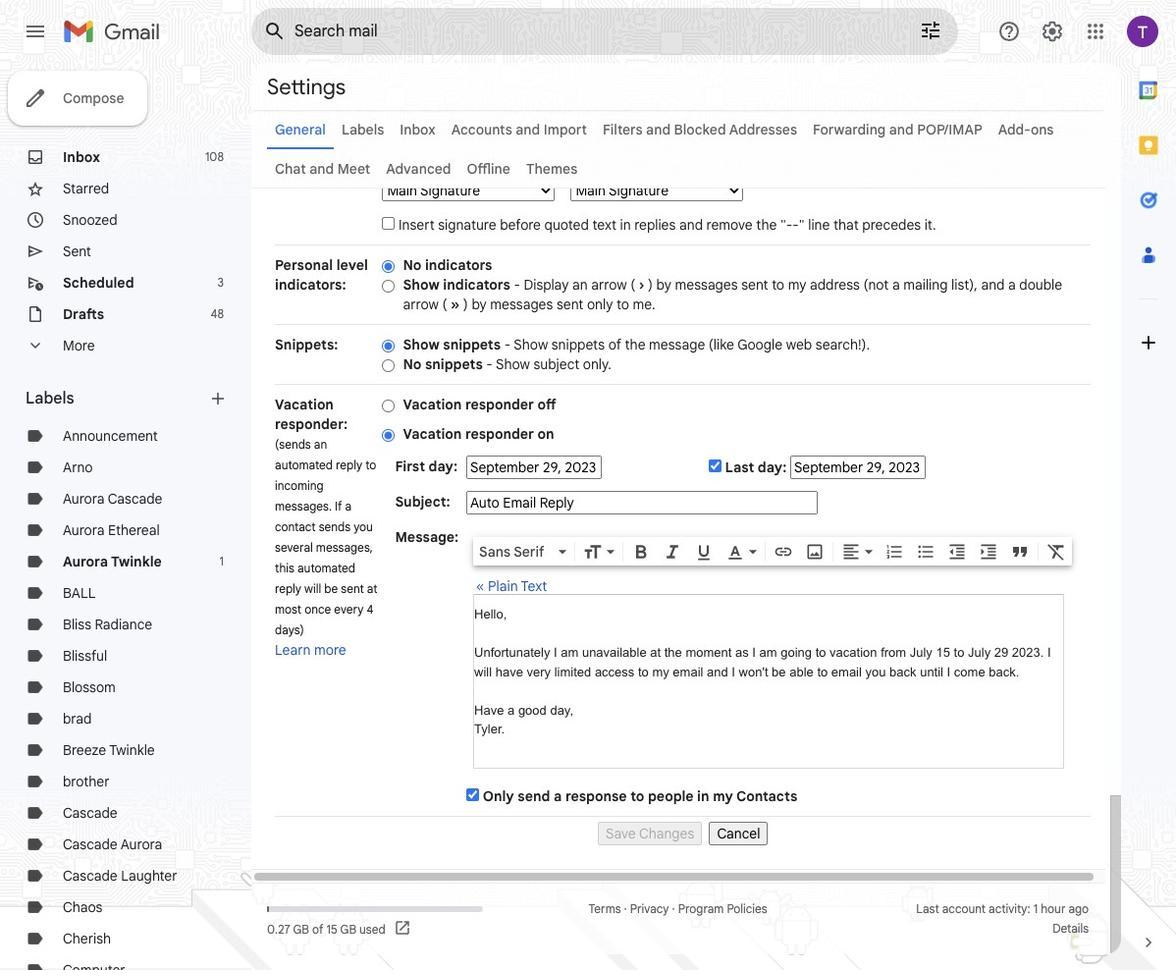 Task type: vqa. For each thing, say whether or not it's contained in the screenshot.
first Mac from right
no



Task type: describe. For each thing, give the bounding box(es) containing it.
message:
[[395, 528, 459, 546]]

1 vertical spatial by
[[472, 296, 487, 313]]

privacy link
[[630, 902, 669, 916]]

you inside vacation responder: (sends an automated reply to incoming messages. if a contact sends you several messages, this automated reply will be sent at most once every 4 days) learn more
[[354, 520, 373, 534]]

will inside unfortunately i am unavailable at the moment as i am going to vacation from july 15 to july 29 2023. i will have very limited access to my email and i won't be able to email you back until i come back.
[[475, 665, 492, 679]]

No snippets radio
[[383, 358, 395, 373]]

scheduled
[[63, 274, 134, 292]]

remove
[[707, 216, 753, 234]]

at inside vacation responder: (sends an automated reply to incoming messages. if a contact sends you several messages, this automated reply will be sent at most once every 4 days) learn more
[[367, 582, 378, 596]]

2 am from the left
[[760, 645, 778, 660]]

labels heading
[[26, 389, 208, 409]]

0 vertical spatial reply
[[336, 458, 363, 472]]

display an arrow ( ›
[[524, 276, 645, 294]]

Vacation responder on radio
[[383, 428, 395, 443]]

0 vertical spatial (
[[631, 276, 636, 294]]

chat
[[275, 160, 306, 178]]

aurora up the laughter
[[121, 836, 162, 854]]

at inside unfortunately i am unavailable at the moment as i am going to vacation from july 15 to july 29 2023. i will have very limited access to my email and i won't be able to email you back until i come back.
[[651, 645, 661, 660]]

snippets up only.
[[552, 336, 605, 354]]

follow link to manage storage image
[[394, 919, 413, 939]]

- for show subject only.
[[487, 356, 493, 373]]

aurora twinkle
[[63, 553, 162, 571]]

show left subject
[[496, 356, 530, 373]]

an inside vacation responder: (sends an automated reply to incoming messages. if a contact sends you several messages, this automated reply will be sent at most once every 4 days) learn more
[[314, 437, 327, 452]]

a left double
[[1009, 276, 1016, 294]]

to left the me.
[[617, 296, 629, 313]]

vacation for vacation responder: (sends an automated reply to incoming messages. if a contact sends you several messages, this automated reply will be sent at most once every 4 days) learn more
[[275, 396, 334, 414]]

a right (not
[[893, 276, 900, 294]]

to up come
[[954, 645, 965, 660]]

addresses
[[730, 121, 798, 138]]

aurora ethereal link
[[63, 522, 160, 539]]

cascade link
[[63, 804, 118, 822]]

people
[[648, 788, 694, 805]]

and right replies
[[680, 216, 703, 234]]

i right as
[[753, 645, 756, 660]]

brother link
[[63, 773, 110, 791]]

Search mail text field
[[295, 22, 864, 41]]

cherish link
[[63, 930, 111, 948]]

1 july from the left
[[910, 645, 933, 660]]

before
[[500, 216, 541, 234]]

level
[[337, 256, 368, 274]]

ethereal
[[108, 522, 160, 539]]

cascade laughter link
[[63, 867, 177, 885]]

me.
[[633, 296, 656, 313]]

1 email from the left
[[673, 665, 704, 679]]

going
[[781, 645, 812, 660]]

filters
[[603, 121, 643, 138]]

save changes button
[[598, 822, 703, 846]]

my inside ) by messages sent to my address (not a mailing list), and a double arrow (
[[788, 276, 807, 294]]

to inside vacation responder: (sends an automated reply to incoming messages. if a contact sends you several messages, this automated reply will be sent at most once every 4 days) learn more
[[366, 458, 376, 472]]

will inside vacation responder: (sends an automated reply to incoming messages. if a contact sends you several messages, this automated reply will be sent at most once every 4 days) learn more
[[305, 582, 321, 596]]

vacation responder off
[[403, 396, 557, 414]]

No indicators radio
[[383, 259, 395, 274]]

1 inside last account activity: 1 hour ago details
[[1034, 902, 1038, 916]]

come
[[955, 665, 986, 679]]

1 vertical spatial )
[[463, 296, 468, 313]]

i right 2023.
[[1048, 645, 1052, 660]]

activity:
[[989, 902, 1031, 916]]

and left import at left top
[[516, 121, 541, 138]]

2 email from the left
[[832, 665, 862, 679]]

remove formatting ‪(⌘\)‬ image
[[1047, 542, 1067, 562]]

radiance
[[95, 616, 152, 634]]

show right show snippets option on the top left of the page
[[403, 336, 440, 354]]

›
[[639, 276, 645, 294]]

cascade aurora
[[63, 836, 162, 854]]

search!).
[[816, 336, 870, 354]]

you inside unfortunately i am unavailable at the moment as i am going to vacation from july 15 to july 29 2023. i will have very limited access to my email and i won't be able to email you back until i come back.
[[866, 665, 886, 679]]

cascade for cascade laughter
[[63, 867, 118, 885]]

4
[[367, 602, 374, 617]]

link ‪(⌘k)‬ image
[[774, 542, 794, 562]]

1 am from the left
[[561, 645, 579, 660]]

bold ‪(⌘b)‬ image
[[632, 542, 651, 562]]

snoozed link
[[63, 211, 118, 229]]

chat and meet link
[[275, 160, 370, 178]]

only
[[483, 788, 514, 805]]

accounts
[[452, 121, 513, 138]]

messages inside ) by messages sent to my address (not a mailing list), and a double arrow (
[[675, 276, 738, 294]]

last account activity: 1 hour ago details
[[917, 902, 1089, 936]]

add-ons link
[[999, 121, 1054, 138]]

1 gb from the left
[[293, 922, 309, 937]]

arno link
[[63, 459, 93, 476]]

snippets for show subject only.
[[425, 356, 483, 373]]

moment
[[686, 645, 732, 660]]

ball link
[[63, 584, 96, 602]]

save
[[606, 825, 636, 843]]

0 vertical spatial inbox link
[[400, 121, 436, 138]]

pop/imap
[[918, 121, 983, 138]]

snippets for show snippets of the message (like google web search!).
[[443, 336, 501, 354]]

i right until
[[948, 665, 951, 679]]

2 vertical spatial my
[[713, 788, 734, 805]]

1 · from the left
[[624, 902, 627, 916]]

arno
[[63, 459, 93, 476]]

and inside unfortunately i am unavailable at the moment as i am going to vacation from july 15 to july 29 2023. i will have very limited access to my email and i won't be able to email you back until i come back.
[[707, 665, 729, 679]]

policies
[[727, 902, 768, 916]]

to right able
[[818, 665, 828, 679]]

back.
[[989, 665, 1020, 679]]

vacation for vacation responder on
[[403, 425, 462, 443]]

google
[[738, 336, 783, 354]]

) inside ) by messages sent to my address (not a mailing list), and a double arrow (
[[648, 276, 653, 294]]

2 horizontal spatial the
[[757, 216, 777, 234]]

1 horizontal spatial sent
[[557, 296, 584, 313]]

navigation containing save changes
[[275, 817, 1092, 846]]

from
[[881, 645, 907, 660]]

changes
[[639, 825, 695, 843]]

blossom link
[[63, 679, 116, 696]]

contact
[[275, 520, 316, 534]]

to right going
[[816, 645, 827, 660]]

cascade aurora link
[[63, 836, 162, 854]]

cascade for the cascade link
[[63, 804, 118, 822]]

precedes
[[863, 216, 922, 234]]

(not
[[864, 276, 889, 294]]

responder:
[[275, 415, 348, 433]]

accounts and import link
[[452, 121, 587, 138]]

Vacation responder off radio
[[383, 399, 395, 413]]

general
[[275, 121, 326, 138]]

vacation responder: (sends an automated reply to incoming messages. if a contact sends you several messages, this automated reply will be sent at most once every 4 days) learn more
[[275, 396, 378, 659]]

more button
[[0, 330, 236, 361]]

0 horizontal spatial the
[[625, 336, 646, 354]]

advanced search options image
[[912, 11, 951, 50]]

every
[[334, 602, 364, 617]]

a inside vacation responder: (sends an automated reply to incoming messages. if a contact sends you several messages, this automated reply will be sent at most once every 4 days) learn more
[[345, 499, 352, 514]]

cascade for cascade aurora
[[63, 836, 118, 854]]

0 horizontal spatial reply
[[275, 582, 302, 596]]

be inside vacation responder: (sends an automated reply to incoming messages. if a contact sends you several messages, this automated reply will be sent at most once every 4 days) learn more
[[324, 582, 338, 596]]

15 inside footer
[[327, 922, 338, 937]]

insert
[[399, 216, 435, 234]]

gmail image
[[63, 12, 170, 51]]

last day:
[[725, 459, 787, 476]]

program
[[679, 902, 724, 916]]

laughter
[[121, 867, 177, 885]]

Last day: text field
[[791, 456, 926, 479]]

labels navigation
[[0, 63, 251, 970]]

forwarding
[[813, 121, 886, 138]]

responder for on
[[466, 425, 534, 443]]

meet
[[338, 160, 370, 178]]

i up limited
[[554, 645, 558, 660]]

and right filters
[[646, 121, 671, 138]]

days)
[[275, 623, 304, 637]]

learn more link
[[275, 641, 346, 659]]

Show indicators radio
[[383, 279, 395, 294]]

response
[[566, 788, 627, 805]]

very
[[527, 665, 551, 679]]

1 vertical spatial of
[[312, 922, 324, 937]]

and right chat
[[310, 160, 334, 178]]

cancel button
[[710, 822, 769, 846]]

only
[[587, 296, 613, 313]]

breeze
[[63, 742, 106, 759]]

vacation for vacation responder off
[[403, 396, 462, 414]]

once
[[305, 602, 331, 617]]

- for display an arrow (
[[514, 276, 520, 294]]

Show snippets radio
[[383, 339, 395, 353]]

filters and blocked addresses
[[603, 121, 798, 138]]

sans serif
[[479, 543, 545, 561]]

italic ‪(⌘i)‬ image
[[663, 542, 683, 562]]

offline
[[467, 160, 511, 178]]

subject:
[[395, 493, 450, 511]]

0 vertical spatial of
[[609, 336, 622, 354]]

several
[[275, 540, 313, 555]]

add-
[[999, 121, 1031, 138]]

personal
[[275, 256, 333, 274]]

to left people
[[631, 788, 645, 805]]

snippets:
[[275, 336, 338, 354]]

ball
[[63, 584, 96, 602]]

mailing
[[904, 276, 948, 294]]

day: for first day:
[[429, 458, 458, 475]]

2 · from the left
[[672, 902, 676, 916]]



Task type: locate. For each thing, give the bounding box(es) containing it.
labels down more
[[26, 389, 74, 409]]

able
[[790, 665, 814, 679]]

forwarding and pop/imap link
[[813, 121, 983, 138]]

terms
[[589, 902, 621, 916]]

drafts link
[[63, 305, 104, 323]]

0 vertical spatial an
[[573, 276, 588, 294]]

0 horizontal spatial day:
[[429, 458, 458, 475]]

0 horizontal spatial will
[[305, 582, 321, 596]]

web
[[786, 336, 813, 354]]

sends
[[319, 520, 351, 534]]

formatting options toolbar
[[474, 537, 1073, 566]]

account
[[943, 902, 986, 916]]

1 vertical spatial my
[[653, 665, 670, 679]]

1 horizontal spatial my
[[713, 788, 734, 805]]

- up no snippets - show subject only.
[[505, 336, 511, 354]]

0 vertical spatial in
[[620, 216, 631, 234]]

a right if
[[345, 499, 352, 514]]

0 vertical spatial sent
[[742, 276, 769, 294]]

labels up meet
[[342, 121, 384, 138]]

"-
[[781, 216, 793, 234]]

themes
[[526, 160, 578, 178]]

the down the me.
[[625, 336, 646, 354]]

0 horizontal spatial email
[[673, 665, 704, 679]]

0 horizontal spatial inbox link
[[63, 148, 100, 166]]

no for no snippets - show subject only.
[[403, 356, 422, 373]]

1 vertical spatial arrow
[[403, 296, 439, 313]]

0 horizontal spatial 1
[[220, 554, 224, 569]]

search mail image
[[257, 14, 293, 49]]

0 horizontal spatial sent
[[341, 582, 364, 596]]

1 vertical spatial will
[[475, 665, 492, 679]]

· right privacy link in the bottom of the page
[[672, 902, 676, 916]]

1 horizontal spatial labels
[[342, 121, 384, 138]]

on
[[538, 425, 555, 443]]

0 horizontal spatial am
[[561, 645, 579, 660]]

Subject text field
[[467, 491, 818, 515]]

an
[[573, 276, 588, 294], [314, 437, 327, 452]]

1 vertical spatial inbox link
[[63, 148, 100, 166]]

1 vertical spatial inbox
[[63, 148, 100, 166]]

1 horizontal spatial in
[[698, 788, 710, 805]]

advanced link
[[386, 160, 451, 178]]

1 horizontal spatial 1
[[1034, 902, 1038, 916]]

0 horizontal spatial my
[[653, 665, 670, 679]]

« plain text
[[476, 578, 547, 595]]

serif
[[514, 543, 545, 561]]

breeze twinkle link
[[63, 742, 155, 759]]

settings image
[[1041, 20, 1065, 43]]

0 horizontal spatial labels
[[26, 389, 74, 409]]

inbox link up advanced
[[400, 121, 436, 138]]

messages.
[[275, 499, 332, 514]]

compose button
[[8, 71, 148, 126]]

0 vertical spatial by
[[657, 276, 672, 294]]

reply
[[336, 458, 363, 472], [275, 582, 302, 596]]

( inside ) by messages sent to my address (not a mailing list), and a double arrow (
[[442, 296, 447, 313]]

last for last account activity: 1 hour ago details
[[917, 902, 940, 916]]

of right 0.27
[[312, 922, 324, 937]]

reply up 'most'
[[275, 582, 302, 596]]

2 horizontal spatial sent
[[742, 276, 769, 294]]

cascade up ethereal
[[108, 490, 162, 508]]

labels for labels heading
[[26, 389, 74, 409]]

1 horizontal spatial 15
[[937, 645, 951, 660]]

- up vacation responder off
[[487, 356, 493, 373]]

1 vertical spatial twinkle
[[109, 742, 155, 759]]

an up only
[[573, 276, 588, 294]]

aurora ethereal
[[63, 522, 160, 539]]

in
[[620, 216, 631, 234], [698, 788, 710, 805]]

1 horizontal spatial day:
[[758, 459, 787, 476]]

and down moment
[[707, 665, 729, 679]]

starred
[[63, 180, 109, 197]]

0 horizontal spatial at
[[367, 582, 378, 596]]

reply up if
[[336, 458, 363, 472]]

blocked
[[674, 121, 727, 138]]

be inside unfortunately i am unavailable at the moment as i am going to vacation from july 15 to july 29 2023. i will have very limited access to my email and i won't be able to email you back until i come back.
[[772, 665, 786, 679]]

a
[[893, 276, 900, 294], [1009, 276, 1016, 294], [345, 499, 352, 514], [508, 703, 515, 718], [554, 788, 562, 805]]

-
[[793, 216, 799, 234], [514, 276, 520, 294], [505, 336, 511, 354], [487, 356, 493, 373]]

twinkle right breeze
[[109, 742, 155, 759]]

1 horizontal spatial by
[[657, 276, 672, 294]]

0 vertical spatial inbox
[[400, 121, 436, 138]]

1 no from the top
[[403, 256, 422, 274]]

to right access
[[638, 665, 649, 679]]

) right ›
[[648, 276, 653, 294]]

1 horizontal spatial will
[[475, 665, 492, 679]]

vacation up responder:
[[275, 396, 334, 414]]

0 vertical spatial be
[[324, 582, 338, 596]]

0 vertical spatial labels
[[342, 121, 384, 138]]

48
[[211, 306, 224, 321]]

at up 4
[[367, 582, 378, 596]]

0 vertical spatial no
[[403, 256, 422, 274]]

have a good day, tyler.
[[475, 703, 574, 737]]

1 vertical spatial the
[[625, 336, 646, 354]]

1 vertical spatial sent
[[557, 296, 584, 313]]

2 horizontal spatial my
[[788, 276, 807, 294]]

15 left "used"
[[327, 922, 338, 937]]

"
[[799, 216, 805, 234]]

bliss radiance link
[[63, 616, 152, 634]]

0 vertical spatial 15
[[937, 645, 951, 660]]

1 horizontal spatial of
[[609, 336, 622, 354]]

indicators for no
[[425, 256, 493, 274]]

ago
[[1069, 902, 1089, 916]]

by
[[657, 276, 672, 294], [472, 296, 487, 313]]

footer
[[251, 900, 1106, 939]]

twinkle down ethereal
[[111, 553, 162, 571]]

inbox up advanced
[[400, 121, 436, 138]]

sent down display an arrow ( ›
[[557, 296, 584, 313]]

1
[[220, 554, 224, 569], [1034, 902, 1038, 916]]

1 left hour
[[1034, 902, 1038, 916]]

1 horizontal spatial ·
[[672, 902, 676, 916]]

will up once
[[305, 582, 321, 596]]

0 horizontal spatial inbox
[[63, 148, 100, 166]]

vacation right the vacation responder off option
[[403, 396, 462, 414]]

0 horizontal spatial last
[[725, 459, 755, 476]]

1 vertical spatial automated
[[298, 561, 356, 576]]

vacation inside vacation responder: (sends an automated reply to incoming messages. if a contact sends you several messages, this automated reply will be sent at most once every 4 days) learn more
[[275, 396, 334, 414]]

vacation
[[830, 645, 878, 660]]

cascade
[[108, 490, 162, 508], [63, 804, 118, 822], [63, 836, 118, 854], [63, 867, 118, 885]]

0 horizontal spatial ·
[[624, 902, 627, 916]]

labels for labels link
[[342, 121, 384, 138]]

bliss
[[63, 616, 91, 634]]

2 vertical spatial the
[[665, 645, 683, 660]]

messages up (like
[[675, 276, 738, 294]]

this
[[275, 561, 295, 576]]

1 horizontal spatial be
[[772, 665, 786, 679]]

1 responder from the top
[[466, 396, 534, 414]]

will
[[305, 582, 321, 596], [475, 665, 492, 679]]

- for show snippets of the message (like google web search!).
[[505, 336, 511, 354]]

1 horizontal spatial email
[[832, 665, 862, 679]]

cancel
[[718, 825, 761, 843]]

access
[[595, 665, 635, 679]]

arrow inside ) by messages sent to my address (not a mailing list), and a double arrow (
[[403, 296, 439, 313]]

privacy
[[630, 902, 669, 916]]

0 horizontal spatial (
[[442, 296, 447, 313]]

scheduled link
[[63, 274, 134, 292]]

0 vertical spatial you
[[354, 520, 373, 534]]

a inside have a good day, tyler.
[[508, 703, 515, 718]]

responder down vacation responder off
[[466, 425, 534, 443]]

hello,
[[475, 607, 507, 622]]

compose
[[63, 89, 124, 107]]

have
[[496, 665, 523, 679]]

0 horizontal spatial messages
[[490, 296, 553, 313]]

0 vertical spatial responder
[[466, 396, 534, 414]]

the left "-
[[757, 216, 777, 234]]

a right send
[[554, 788, 562, 805]]

0 horizontal spatial be
[[324, 582, 338, 596]]

15 up until
[[937, 645, 951, 660]]

address
[[810, 276, 860, 294]]

the left moment
[[665, 645, 683, 660]]

1 vertical spatial last
[[917, 902, 940, 916]]

unfortunately i am unavailable at the moment as i am going to vacation from july 15 to july 29 2023. i will have very limited access to my email and i won't be able to email you back until i come back.
[[475, 645, 1052, 679]]

1 vertical spatial no
[[403, 356, 422, 373]]

show snippets - show snippets of the message (like google web search!).
[[403, 336, 870, 354]]

1 vertical spatial messages
[[490, 296, 553, 313]]

Only send a response to people in my Contacts checkbox
[[467, 789, 479, 802]]

1 horizontal spatial an
[[573, 276, 588, 294]]

aurora for aurora cascade
[[63, 490, 105, 508]]

First day: text field
[[467, 456, 602, 479]]

sent link
[[63, 243, 91, 260]]

vacation
[[275, 396, 334, 414], [403, 396, 462, 414], [403, 425, 462, 443]]

aurora up aurora twinkle link
[[63, 522, 105, 539]]

gb right 0.27
[[293, 922, 309, 937]]

1 horizontal spatial )
[[648, 276, 653, 294]]

29
[[995, 645, 1009, 660]]

- left "display"
[[514, 276, 520, 294]]

0 vertical spatial arrow
[[592, 276, 627, 294]]

sans serif option
[[475, 542, 555, 562]]

in right text
[[620, 216, 631, 234]]

replies
[[635, 216, 676, 234]]

unfortunately
[[475, 645, 550, 660]]

no for no indicators
[[403, 256, 422, 274]]

underline ‪(⌘u)‬ image
[[695, 543, 714, 563]]

am up won't
[[760, 645, 778, 660]]

1 horizontal spatial inbox link
[[400, 121, 436, 138]]

last left account
[[917, 902, 940, 916]]

be up once
[[324, 582, 338, 596]]

by right »
[[472, 296, 487, 313]]

tyler.
[[475, 722, 505, 737]]

footer containing terms
[[251, 900, 1106, 939]]

(sends
[[275, 437, 311, 452]]

indent less ‪(⌘[)‬ image
[[948, 542, 968, 562]]

» ) by messages sent only to me.
[[451, 296, 656, 313]]

gb left "used"
[[340, 922, 357, 937]]

labels inside navigation
[[26, 389, 74, 409]]

am up limited
[[561, 645, 579, 660]]

0 vertical spatial at
[[367, 582, 378, 596]]

filters and blocked addresses link
[[603, 121, 798, 138]]

1 horizontal spatial last
[[917, 902, 940, 916]]

0 vertical spatial twinkle
[[111, 553, 162, 571]]

until
[[921, 665, 944, 679]]

in right people
[[698, 788, 710, 805]]

0 vertical spatial will
[[305, 582, 321, 596]]

sent inside ) by messages sent to my address (not a mailing list), and a double arrow (
[[742, 276, 769, 294]]

brother
[[63, 773, 110, 791]]

0 horizontal spatial arrow
[[403, 296, 439, 313]]

to left address
[[772, 276, 785, 294]]

last right fixed end date option
[[725, 459, 755, 476]]

1 horizontal spatial july
[[969, 645, 991, 660]]

the inside unfortunately i am unavailable at the moment as i am going to vacation from july 15 to july 29 2023. i will have very limited access to my email and i won't be able to email you back until i come back.
[[665, 645, 683, 660]]

0 vertical spatial indicators
[[425, 256, 493, 274]]

aurora twinkle link
[[63, 553, 162, 571]]

0 horizontal spatial )
[[463, 296, 468, 313]]

twinkle for breeze twinkle
[[109, 742, 155, 759]]

i left won't
[[732, 665, 736, 679]]

quote ‪(⌘⇧9)‬ image
[[1011, 542, 1030, 562]]

automated up incoming
[[275, 458, 333, 472]]

1 vertical spatial 1
[[1034, 902, 1038, 916]]

1 horizontal spatial arrow
[[592, 276, 627, 294]]

email down moment
[[673, 665, 704, 679]]

bulleted list ‪(⌘⇧8)‬ image
[[917, 542, 936, 562]]

0 vertical spatial 1
[[220, 554, 224, 569]]

insert image image
[[806, 542, 825, 562]]

navigation
[[275, 817, 1092, 846]]

first day:
[[395, 458, 458, 475]]

my inside unfortunately i am unavailable at the moment as i am going to vacation from july 15 to july 29 2023. i will have very limited access to my email and i won't be able to email you back until i come back.
[[653, 665, 670, 679]]

1 vertical spatial be
[[772, 665, 786, 679]]

day: right first
[[429, 458, 458, 475]]

indicators for show
[[443, 276, 511, 294]]

labels link
[[342, 121, 384, 138]]

day: for last day:
[[758, 459, 787, 476]]

terms · privacy · program policies
[[589, 902, 768, 916]]

0 horizontal spatial gb
[[293, 922, 309, 937]]

and inside ) by messages sent to my address (not a mailing list), and a double arrow (
[[982, 276, 1005, 294]]

( left ›
[[631, 276, 636, 294]]

and right list),
[[982, 276, 1005, 294]]

you down from
[[866, 665, 886, 679]]

no right no snippets "radio"
[[403, 356, 422, 373]]

twinkle for aurora twinkle
[[111, 553, 162, 571]]

1 vertical spatial (
[[442, 296, 447, 313]]

of up only.
[[609, 336, 622, 354]]

messages down "display"
[[490, 296, 553, 313]]

1 vertical spatial indicators
[[443, 276, 511, 294]]

to inside ) by messages sent to my address (not a mailing list), and a double arrow (
[[772, 276, 785, 294]]

import
[[544, 121, 587, 138]]

0 horizontal spatial july
[[910, 645, 933, 660]]

text
[[593, 216, 617, 234]]

( left »
[[442, 296, 447, 313]]

2 no from the top
[[403, 356, 422, 373]]

message
[[649, 336, 706, 354]]

back
[[890, 665, 917, 679]]

offline link
[[467, 160, 511, 178]]

None search field
[[251, 8, 959, 55]]

inbox link up starred in the top of the page
[[63, 148, 100, 166]]

0 horizontal spatial by
[[472, 296, 487, 313]]

1 horizontal spatial the
[[665, 645, 683, 660]]

indicators up »
[[443, 276, 511, 294]]

1 horizontal spatial at
[[651, 645, 661, 660]]

subject
[[534, 356, 580, 373]]

july up until
[[910, 645, 933, 660]]

1 horizontal spatial (
[[631, 276, 636, 294]]

you up 'messages,'
[[354, 520, 373, 534]]

my up cancel "button"
[[713, 788, 734, 805]]

0 vertical spatial my
[[788, 276, 807, 294]]

snippets up vacation responder off
[[425, 356, 483, 373]]

chaos
[[63, 899, 103, 916]]

2 gb from the left
[[340, 922, 357, 937]]

sent inside vacation responder: (sends an automated reply to incoming messages. if a contact sends you several messages, this automated reply will be sent at most once every 4 days) learn more
[[341, 582, 364, 596]]

0 vertical spatial automated
[[275, 458, 333, 472]]

arrow left »
[[403, 296, 439, 313]]

main menu image
[[24, 20, 47, 43]]

aurora for aurora ethereal
[[63, 522, 105, 539]]

responder up vacation responder on
[[466, 396, 534, 414]]

will left have
[[475, 665, 492, 679]]

my left address
[[788, 276, 807, 294]]

0 vertical spatial messages
[[675, 276, 738, 294]]

cascade down brother
[[63, 804, 118, 822]]

last inside last account activity: 1 hour ago details
[[917, 902, 940, 916]]

last for last day:
[[725, 459, 755, 476]]

numbered list ‪(⌘⇧7)‬ image
[[885, 542, 905, 562]]

- left line
[[793, 216, 799, 234]]

1 vertical spatial responder
[[466, 425, 534, 443]]

)
[[648, 276, 653, 294], [463, 296, 468, 313]]

twinkle
[[111, 553, 162, 571], [109, 742, 155, 759]]

sans
[[479, 543, 511, 561]]

line
[[809, 216, 830, 234]]

aurora for aurora twinkle
[[63, 553, 108, 571]]

inbox inside labels navigation
[[63, 148, 100, 166]]

indicators up "show indicators -"
[[425, 256, 493, 274]]

1 vertical spatial you
[[866, 665, 886, 679]]

2 vertical spatial sent
[[341, 582, 364, 596]]

1 horizontal spatial reply
[[336, 458, 363, 472]]

by inside ) by messages sent to my address (not a mailing list), and a double arrow (
[[657, 276, 672, 294]]

15 inside unfortunately i am unavailable at the moment as i am going to vacation from july 15 to july 29 2023. i will have very limited access to my email and i won't be able to email you back until i come back.
[[937, 645, 951, 660]]

july up come
[[969, 645, 991, 660]]

0 vertical spatial last
[[725, 459, 755, 476]]

inbox link
[[400, 121, 436, 138], [63, 148, 100, 166]]

hour
[[1041, 902, 1066, 916]]

support image
[[998, 20, 1022, 43]]

day:
[[429, 458, 458, 475], [758, 459, 787, 476]]

Vacation responder text field
[[475, 605, 1064, 758]]

vacation up first day: at the left top of the page
[[403, 425, 462, 443]]

1 vertical spatial at
[[651, 645, 661, 660]]

show up no snippets - show subject only.
[[514, 336, 548, 354]]

by right ›
[[657, 276, 672, 294]]

messages
[[675, 276, 738, 294], [490, 296, 553, 313]]

be left able
[[772, 665, 786, 679]]

day: right fixed end date option
[[758, 459, 787, 476]]

1 horizontal spatial inbox
[[400, 121, 436, 138]]

general link
[[275, 121, 326, 138]]

tab list
[[1122, 63, 1177, 900]]

2 july from the left
[[969, 645, 991, 660]]

Last day: checkbox
[[709, 460, 722, 472]]

show right show indicators radio
[[403, 276, 440, 294]]

1 inside labels navigation
[[220, 554, 224, 569]]

blissful link
[[63, 647, 107, 665]]

responder for off
[[466, 396, 534, 414]]

»
[[451, 296, 460, 313]]

ons
[[1031, 121, 1054, 138]]

email down the vacation
[[832, 665, 862, 679]]

no right no indicators radio
[[403, 256, 422, 274]]

more
[[314, 641, 346, 659]]

2 responder from the top
[[466, 425, 534, 443]]

None checkbox
[[383, 217, 395, 230]]

0 horizontal spatial you
[[354, 520, 373, 534]]

inbox up starred in the top of the page
[[63, 148, 100, 166]]

arrow up only
[[592, 276, 627, 294]]

· right 'terms'
[[624, 902, 627, 916]]

accounts and import
[[452, 121, 587, 138]]

and left pop/imap
[[890, 121, 914, 138]]

indent more ‪(⌘])‬ image
[[979, 542, 999, 562]]

sent up every
[[341, 582, 364, 596]]

a left good
[[508, 703, 515, 718]]

0 vertical spatial )
[[648, 276, 653, 294]]



